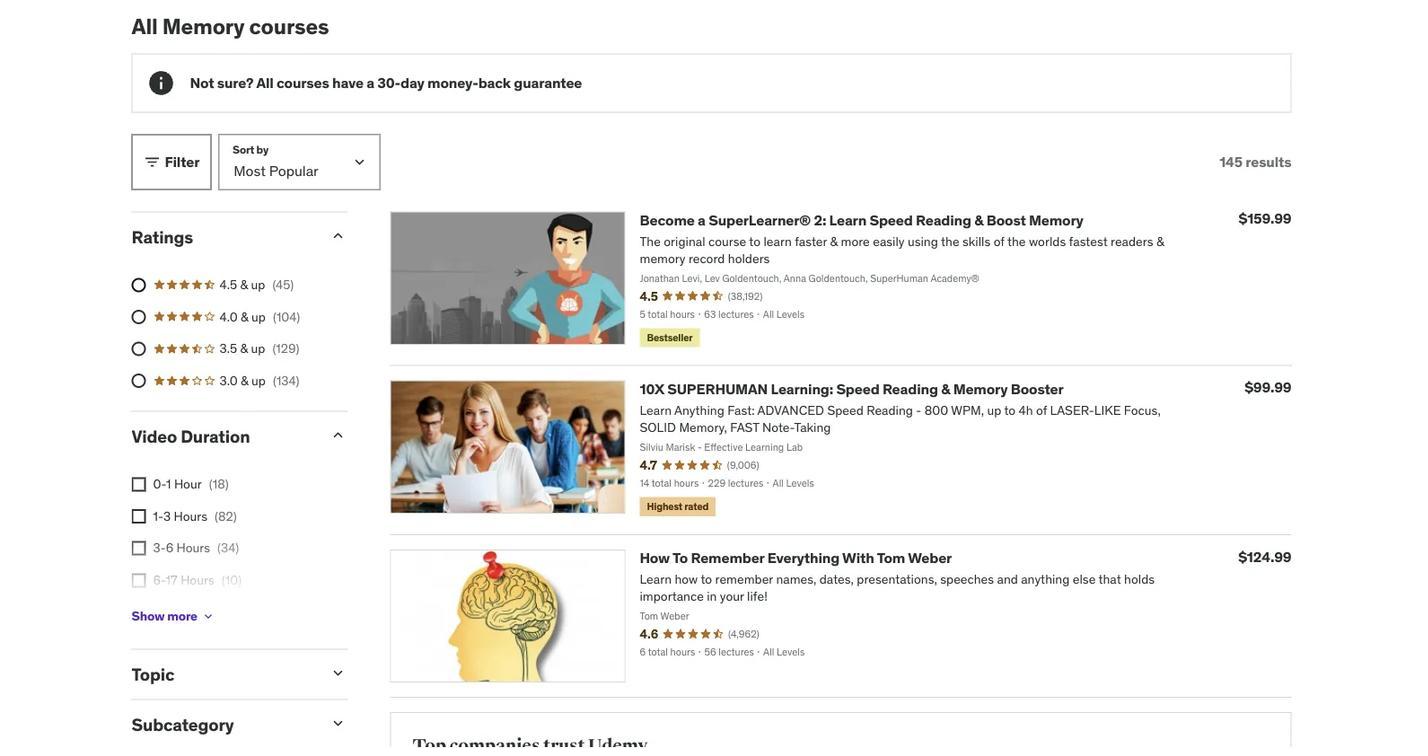 Task type: describe. For each thing, give the bounding box(es) containing it.
filter button
[[132, 134, 211, 190]]

3.0 & up (134)
[[220, 372, 300, 389]]

become
[[640, 211, 695, 229]]

1 vertical spatial courses
[[277, 74, 329, 92]]

hours for 1-3 hours
[[174, 508, 208, 524]]

ratings button
[[132, 226, 315, 247]]

topic button
[[132, 663, 315, 685]]

not sure? all courses have a 30-day money-back guarantee
[[190, 74, 582, 92]]

(129)
[[272, 340, 300, 357]]

hours right 17+
[[176, 604, 210, 620]]

6-17 hours (10)
[[153, 572, 242, 588]]

17
[[166, 572, 178, 588]]

(10)
[[222, 572, 242, 588]]

everything
[[768, 549, 840, 567]]

xsmall image for 1-
[[132, 509, 146, 524]]

6-
[[153, 572, 166, 588]]

learn
[[829, 211, 867, 229]]

3-6 hours (34)
[[153, 540, 239, 556]]

0-
[[153, 476, 166, 492]]

17+
[[153, 604, 173, 620]]

show more
[[132, 608, 197, 624]]

0 vertical spatial speed
[[870, 211, 913, 229]]

how
[[640, 549, 670, 567]]

subcategory button
[[132, 713, 315, 735]]

hours for 3-6 hours
[[177, 540, 210, 556]]

145
[[1220, 153, 1243, 171]]

(104)
[[273, 308, 300, 325]]

topic
[[132, 663, 174, 685]]

1-3 hours (82)
[[153, 508, 237, 524]]

1 vertical spatial all
[[256, 74, 274, 92]]

4.5 & up (45)
[[220, 276, 294, 293]]

0 horizontal spatial all
[[132, 12, 158, 39]]

3.5
[[220, 340, 237, 357]]

2 horizontal spatial memory
[[1029, 211, 1084, 229]]

(18)
[[209, 476, 229, 492]]

small image for subcategory
[[329, 714, 347, 732]]

more
[[167, 608, 197, 624]]

(34)
[[217, 540, 239, 556]]

duration
[[181, 425, 250, 447]]

(134)
[[273, 372, 300, 389]]

all memory courses
[[132, 12, 329, 39]]

up for 3.5 & up
[[251, 340, 265, 357]]

10x
[[640, 380, 664, 398]]

video duration button
[[132, 425, 315, 447]]

guarantee
[[514, 74, 582, 92]]

remember
[[691, 549, 765, 567]]

superhuman
[[667, 380, 768, 398]]

hours for 6-17 hours
[[181, 572, 214, 588]]

2:
[[814, 211, 826, 229]]

hour
[[174, 476, 202, 492]]

& for 3.0 & up (134)
[[241, 372, 248, 389]]

6
[[166, 540, 173, 556]]

0-1 hour (18)
[[153, 476, 229, 492]]

1 horizontal spatial memory
[[953, 380, 1008, 398]]

30-
[[378, 74, 401, 92]]

day
[[401, 74, 425, 92]]

learning:
[[771, 380, 833, 398]]

how to remember everything with tom weber link
[[640, 549, 952, 567]]

xsmall image for 6-
[[132, 573, 146, 588]]

show more button
[[132, 599, 215, 635]]

& for 4.5 & up (45)
[[240, 276, 248, 293]]



Task type: vqa. For each thing, say whether or not it's contained in the screenshot.


Task type: locate. For each thing, give the bounding box(es) containing it.
small image for video duration
[[329, 426, 347, 444]]

xsmall image for 3-
[[132, 541, 146, 556]]

subcategory
[[132, 713, 234, 735]]

xsmall image left the 6- at left
[[132, 573, 146, 588]]

0 vertical spatial reading
[[916, 211, 972, 229]]

xsmall image left the 1-
[[132, 509, 146, 524]]

0 vertical spatial xsmall image
[[132, 477, 146, 492]]

up for 4.5 & up
[[251, 276, 265, 293]]

tom
[[877, 549, 905, 567]]

10x superhuman learning: speed reading & memory booster
[[640, 380, 1064, 398]]

$159.99
[[1239, 209, 1292, 228]]

1 vertical spatial xsmall image
[[201, 609, 215, 624]]

become a superlearner® 2: learn speed reading & boost memory
[[640, 211, 1084, 229]]

speed right learn
[[870, 211, 913, 229]]

0 vertical spatial xsmall image
[[132, 509, 146, 524]]

a
[[367, 74, 375, 92], [698, 211, 706, 229]]

0 vertical spatial memory
[[162, 12, 245, 39]]

$99.99
[[1245, 378, 1292, 397]]

speed
[[870, 211, 913, 229], [836, 380, 880, 398]]

small image for topic
[[329, 664, 347, 682]]

a left 30-
[[367, 74, 375, 92]]

up
[[251, 276, 265, 293], [252, 308, 266, 325], [251, 340, 265, 357], [252, 372, 266, 389]]

memory left booster
[[953, 380, 1008, 398]]

1 vertical spatial speed
[[836, 380, 880, 398]]

&
[[975, 211, 984, 229], [240, 276, 248, 293], [241, 308, 248, 325], [240, 340, 248, 357], [241, 372, 248, 389], [941, 380, 950, 398]]

back
[[478, 74, 511, 92]]

(82)
[[215, 508, 237, 524]]

up left (129)
[[251, 340, 265, 357]]

0 horizontal spatial memory
[[162, 12, 245, 39]]

speed right learning:
[[836, 380, 880, 398]]

1 horizontal spatial all
[[256, 74, 274, 92]]

with
[[843, 549, 875, 567]]

hours right "17"
[[181, 572, 214, 588]]

all
[[132, 12, 158, 39], [256, 74, 274, 92]]

0 vertical spatial small image
[[329, 227, 347, 245]]

& for 4.0 & up (104)
[[241, 308, 248, 325]]

xsmall image
[[132, 477, 146, 492], [201, 609, 215, 624]]

3 xsmall image from the top
[[132, 573, 146, 588]]

xsmall image
[[132, 509, 146, 524], [132, 541, 146, 556], [132, 573, 146, 588]]

2 xsmall image from the top
[[132, 541, 146, 556]]

courses left "have"
[[277, 74, 329, 92]]

10x superhuman learning: speed reading & memory booster link
[[640, 380, 1064, 398]]

2 vertical spatial small image
[[329, 714, 347, 732]]

xsmall image left 3-
[[132, 541, 146, 556]]

xsmall image inside show more 'button'
[[201, 609, 215, 624]]

weber
[[908, 549, 952, 567]]

money-
[[428, 74, 478, 92]]

courses up the sure?
[[249, 12, 329, 39]]

0 vertical spatial all
[[132, 12, 158, 39]]

3
[[163, 508, 171, 524]]

sure?
[[217, 74, 254, 92]]

xsmall image left 0-
[[132, 477, 146, 492]]

2 vertical spatial memory
[[953, 380, 1008, 398]]

to
[[673, 549, 688, 567]]

booster
[[1011, 380, 1064, 398]]

boost
[[987, 211, 1026, 229]]

up left (104)
[[252, 308, 266, 325]]

0 vertical spatial courses
[[249, 12, 329, 39]]

145 results
[[1220, 153, 1292, 171]]

0 vertical spatial a
[[367, 74, 375, 92]]

1 vertical spatial small image
[[329, 426, 347, 444]]

up left the (134)
[[252, 372, 266, 389]]

up for 4.0 & up
[[252, 308, 266, 325]]

0 horizontal spatial a
[[367, 74, 375, 92]]

0 horizontal spatial xsmall image
[[132, 477, 146, 492]]

1 vertical spatial memory
[[1029, 211, 1084, 229]]

courses
[[249, 12, 329, 39], [277, 74, 329, 92]]

2 vertical spatial xsmall image
[[132, 573, 146, 588]]

1 horizontal spatial a
[[698, 211, 706, 229]]

17+ hours
[[153, 604, 210, 620]]

memory right boost
[[1029, 211, 1084, 229]]

3-
[[153, 540, 166, 556]]

filter
[[165, 153, 200, 171]]

results
[[1246, 153, 1292, 171]]

1 small image from the top
[[329, 227, 347, 245]]

memory
[[162, 12, 245, 39], [1029, 211, 1084, 229], [953, 380, 1008, 398]]

not
[[190, 74, 214, 92]]

$124.99
[[1239, 547, 1292, 566]]

4.5
[[220, 276, 237, 293]]

up left (45) at the top left of the page
[[251, 276, 265, 293]]

& for 3.5 & up (129)
[[240, 340, 248, 357]]

1 vertical spatial a
[[698, 211, 706, 229]]

4.0
[[220, 308, 238, 325]]

have
[[332, 74, 364, 92]]

xsmall image right more
[[201, 609, 215, 624]]

3.0
[[220, 372, 238, 389]]

1 vertical spatial xsmall image
[[132, 541, 146, 556]]

a right become
[[698, 211, 706, 229]]

how to remember everything with tom weber
[[640, 549, 952, 567]]

become a superlearner® 2: learn speed reading & boost memory link
[[640, 211, 1084, 229]]

show
[[132, 608, 165, 624]]

1
[[166, 476, 171, 492]]

reading
[[916, 211, 972, 229], [883, 380, 938, 398]]

hours right 3
[[174, 508, 208, 524]]

1 horizontal spatial xsmall image
[[201, 609, 215, 624]]

(45)
[[272, 276, 294, 293]]

superlearner®
[[709, 211, 811, 229]]

video
[[132, 425, 177, 447]]

1 vertical spatial reading
[[883, 380, 938, 398]]

hours right 6
[[177, 540, 210, 556]]

1 xsmall image from the top
[[132, 509, 146, 524]]

ratings
[[132, 226, 193, 247]]

video duration
[[132, 425, 250, 447]]

small image for ratings
[[329, 227, 347, 245]]

4.0 & up (104)
[[220, 308, 300, 325]]

3.5 & up (129)
[[220, 340, 300, 357]]

up for 3.0 & up
[[252, 372, 266, 389]]

1 vertical spatial small image
[[329, 664, 347, 682]]

small image
[[329, 227, 347, 245], [329, 426, 347, 444]]

2 small image from the top
[[329, 426, 347, 444]]

small image inside filter "button"
[[143, 153, 161, 171]]

hours
[[174, 508, 208, 524], [177, 540, 210, 556], [181, 572, 214, 588], [176, 604, 210, 620]]

145 results status
[[1220, 153, 1292, 171]]

memory up not
[[162, 12, 245, 39]]

0 vertical spatial small image
[[143, 153, 161, 171]]

small image
[[143, 153, 161, 171], [329, 664, 347, 682], [329, 714, 347, 732]]

1-
[[153, 508, 163, 524]]



